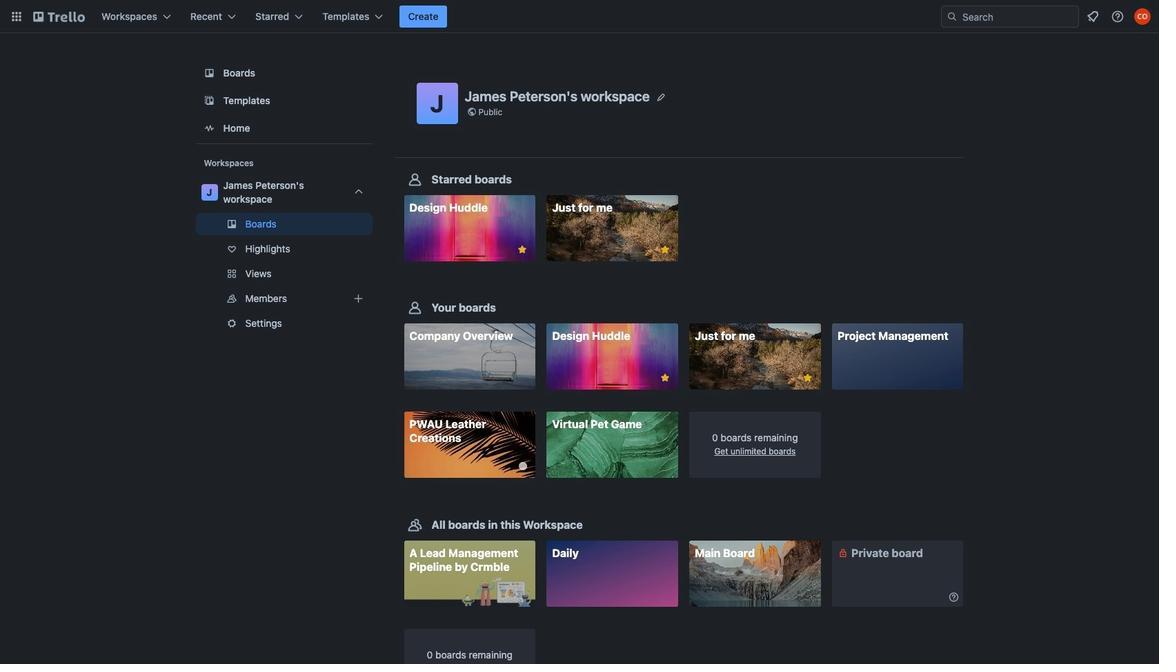 Task type: describe. For each thing, give the bounding box(es) containing it.
christina overa (christinaovera) image
[[1135, 8, 1152, 25]]

click to unstar this board. it will be removed from your starred list. image
[[659, 372, 672, 385]]

board image
[[201, 65, 218, 81]]

home image
[[201, 120, 218, 137]]

Search field
[[958, 7, 1079, 26]]

0 horizontal spatial click to unstar this board. it will be removed from your starred list. image
[[516, 244, 529, 256]]

primary element
[[0, 0, 1160, 33]]

template board image
[[201, 93, 218, 109]]

add image
[[350, 291, 367, 307]]

open information menu image
[[1112, 10, 1125, 23]]

search image
[[947, 11, 958, 22]]

0 vertical spatial sm image
[[837, 547, 851, 560]]



Task type: locate. For each thing, give the bounding box(es) containing it.
2 horizontal spatial click to unstar this board. it will be removed from your starred list. image
[[802, 372, 814, 385]]

click to unstar this board. it will be removed from your starred list. image
[[516, 244, 529, 256], [659, 244, 672, 256], [802, 372, 814, 385]]

there is new activity on this board. image
[[519, 463, 528, 471]]

1 vertical spatial sm image
[[948, 591, 961, 605]]

0 horizontal spatial sm image
[[837, 547, 851, 560]]

back to home image
[[33, 6, 85, 28]]

0 notifications image
[[1085, 8, 1102, 25]]

1 horizontal spatial sm image
[[948, 591, 961, 605]]

sm image
[[837, 547, 851, 560], [948, 591, 961, 605]]

1 horizontal spatial click to unstar this board. it will be removed from your starred list. image
[[659, 244, 672, 256]]



Task type: vqa. For each thing, say whether or not it's contained in the screenshot.
the Back to home image
yes



